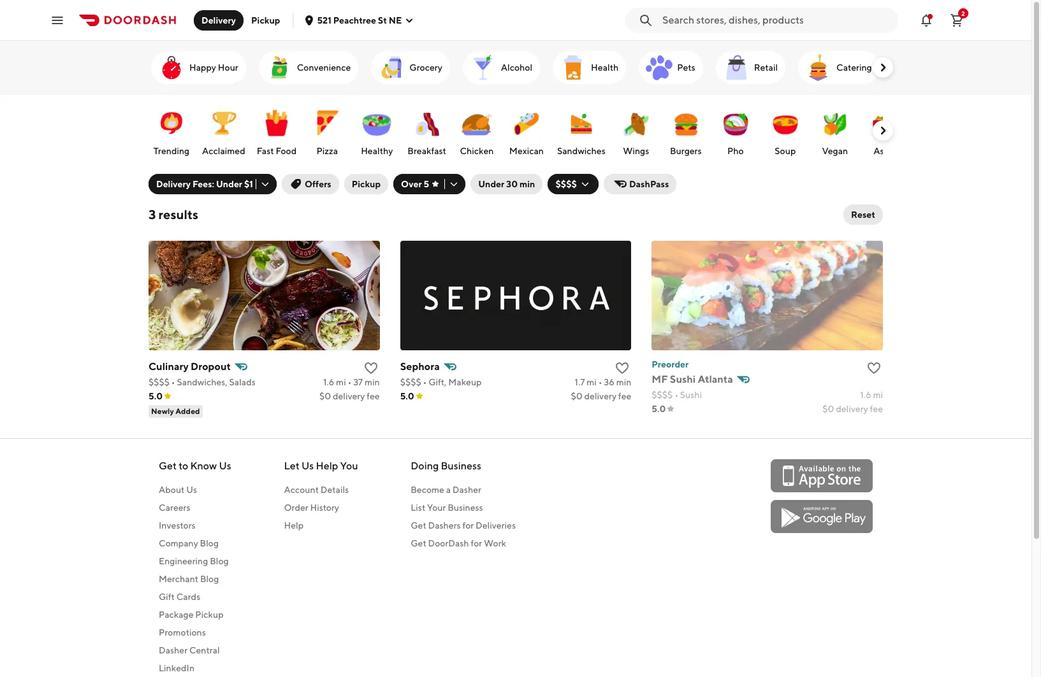 Task type: describe. For each thing, give the bounding box(es) containing it.
retail
[[754, 62, 778, 73]]

mi for culinary dropout
[[336, 378, 346, 388]]

pizza
[[317, 146, 338, 156]]

delivery fees: under $1
[[156, 179, 253, 189]]

catering
[[837, 62, 872, 73]]

acclaimed
[[202, 146, 245, 156]]

get dashers for deliveries
[[411, 521, 516, 531]]

open menu image
[[50, 12, 65, 28]]

investors link
[[159, 520, 231, 532]]

pho
[[728, 146, 744, 156]]

12 items, open order cart image
[[950, 12, 965, 28]]

soup
[[775, 146, 796, 156]]

1.7 mi • 36 min
[[575, 378, 632, 388]]

521
[[317, 15, 332, 25]]

$$$$ for $$$$ • sandwiches, salads
[[149, 378, 170, 388]]

dashpass
[[629, 179, 669, 189]]

3
[[149, 207, 156, 222]]

over 5
[[401, 179, 429, 189]]

makeup
[[448, 378, 482, 388]]

wings
[[623, 146, 649, 156]]

get to know us
[[159, 460, 231, 473]]

offers button
[[282, 174, 339, 195]]

health
[[591, 62, 619, 73]]

dashers
[[428, 521, 461, 531]]

details
[[321, 485, 349, 496]]

blog for merchant blog
[[200, 575, 219, 585]]

2 horizontal spatial delivery
[[836, 404, 868, 415]]

st
[[378, 15, 387, 25]]

preorder
[[652, 360, 689, 370]]

get for get dashers for deliveries
[[411, 521, 426, 531]]

1 next button of carousel image from the top
[[877, 61, 890, 74]]

convenience
[[297, 62, 351, 73]]

alcohol link
[[463, 51, 540, 84]]

for for dashers
[[463, 521, 474, 531]]

5.0 for culinary dropout
[[149, 392, 163, 402]]

1 vertical spatial help
[[284, 521, 304, 531]]

0 horizontal spatial pickup
[[195, 610, 224, 621]]

promotions
[[159, 628, 206, 638]]

history
[[310, 503, 339, 513]]

catering link
[[799, 51, 880, 84]]

results
[[159, 207, 198, 222]]

become
[[411, 485, 444, 496]]

company blog
[[159, 539, 219, 549]]

1 horizontal spatial us
[[219, 460, 231, 473]]

1 vertical spatial business
[[448, 503, 483, 513]]

delivery for delivery
[[202, 15, 236, 25]]

get doordash for work link
[[411, 538, 516, 550]]

notification bell image
[[919, 12, 934, 28]]

gift
[[159, 592, 175, 603]]

30
[[506, 179, 518, 189]]

$$$$ button
[[548, 174, 599, 195]]

newly
[[151, 407, 174, 416]]

• left 37 at the bottom left of page
[[348, 378, 352, 388]]

package pickup
[[159, 610, 224, 621]]

work
[[484, 539, 506, 549]]

healthy
[[361, 146, 393, 156]]

dasher central
[[159, 646, 220, 656]]

about
[[159, 485, 185, 496]]

dashpass button
[[604, 174, 677, 195]]

$$$$ for $$$$ • sushi
[[652, 390, 673, 400]]

1 horizontal spatial help
[[316, 460, 338, 473]]

breakfast
[[408, 146, 446, 156]]

under inside under 30 min button
[[478, 179, 505, 189]]

become a dasher link
[[411, 484, 516, 497]]

Store search: begin typing to search for stores available on DoorDash text field
[[663, 13, 891, 27]]

company blog link
[[159, 538, 231, 550]]

1 horizontal spatial dasher
[[453, 485, 481, 496]]

grocery
[[410, 62, 442, 73]]

2 horizontal spatial $​0 delivery fee
[[823, 404, 883, 415]]

cards
[[176, 592, 200, 603]]

$​0 delivery fee for culinary dropout
[[319, 392, 380, 402]]

$$$$ for $$$$ • gift, makeup
[[400, 378, 421, 388]]

list your business link
[[411, 502, 516, 515]]

happy hour image
[[156, 52, 187, 83]]

peachtree
[[333, 15, 376, 25]]

account details
[[284, 485, 349, 496]]

order history
[[284, 503, 339, 513]]

521 peachtree st ne
[[317, 15, 402, 25]]

$​0 delivery fee for sephora
[[571, 392, 632, 402]]

521 peachtree st ne button
[[304, 15, 415, 25]]

happy
[[189, 62, 216, 73]]

trending link
[[150, 101, 193, 160]]

a
[[446, 485, 451, 496]]

us for about us
[[186, 485, 197, 496]]

you
[[340, 460, 358, 473]]

health link
[[553, 51, 626, 84]]

fee for culinary dropout
[[367, 392, 380, 402]]

linkedin
[[159, 664, 195, 674]]

$$$$ • sushi
[[652, 390, 702, 400]]

dasher central link
[[159, 645, 231, 657]]

min inside button
[[520, 179, 535, 189]]

$$$$ • sandwiches, salads
[[149, 378, 256, 388]]

2 next button of carousel image from the top
[[877, 124, 890, 137]]

0 horizontal spatial dasher
[[159, 646, 188, 656]]

engineering blog link
[[159, 555, 231, 568]]

order history link
[[284, 502, 358, 515]]

happy hour link
[[151, 51, 246, 84]]

• for $$$$ • sandwiches, salads
[[171, 378, 175, 388]]

get for get doordash for work
[[411, 539, 426, 549]]

1.7
[[575, 378, 585, 388]]

burgers
[[670, 146, 702, 156]]

help link
[[284, 520, 358, 532]]

know
[[190, 460, 217, 473]]

central
[[189, 646, 220, 656]]



Task type: locate. For each thing, give the bounding box(es) containing it.
0 vertical spatial help
[[316, 460, 338, 473]]

alcohol
[[501, 62, 533, 73]]

0 horizontal spatial 5.0
[[149, 392, 163, 402]]

min right 30
[[520, 179, 535, 189]]

sephora
[[400, 361, 440, 373]]

• down mf sushi atlanta
[[675, 390, 679, 400]]

$$$$ • gift, makeup
[[400, 378, 482, 388]]

list
[[411, 503, 426, 513]]

delivery down 1.6 mi
[[836, 404, 868, 415]]

blog for engineering blog
[[210, 557, 229, 567]]

•
[[171, 378, 175, 388], [348, 378, 352, 388], [423, 378, 427, 388], [599, 378, 602, 388], [675, 390, 679, 400]]

about us link
[[159, 484, 231, 497]]

5
[[424, 179, 429, 189]]

1 horizontal spatial mi
[[587, 378, 597, 388]]

alcohol image
[[468, 52, 499, 83]]

0 horizontal spatial 1.6
[[323, 378, 334, 388]]

hour
[[218, 62, 238, 73]]

$​0 delivery fee down 1.6 mi
[[823, 404, 883, 415]]

next button of carousel image
[[877, 61, 890, 74], [877, 124, 890, 137]]

3 click to add this store to your saved list image from the left
[[867, 361, 882, 376]]

business up "become a dasher" link at the bottom of the page
[[441, 460, 481, 473]]

$​0 delivery fee down 1.7 mi • 36 min
[[571, 392, 632, 402]]

0 vertical spatial pickup
[[251, 15, 280, 25]]

0 horizontal spatial mi
[[336, 378, 346, 388]]

2 horizontal spatial fee
[[870, 404, 883, 415]]

0 horizontal spatial pickup button
[[244, 10, 288, 30]]

merchant
[[159, 575, 198, 585]]

1.6 for 1.6 mi • 37 min
[[323, 378, 334, 388]]

order
[[284, 503, 308, 513]]

sandwiches
[[557, 146, 606, 156]]

$$$$ down mf
[[652, 390, 673, 400]]

convenience image
[[264, 52, 294, 83]]

fee down 1.7 mi • 36 min
[[619, 392, 632, 402]]

pets link
[[639, 51, 703, 84]]

2 click to add this store to your saved list image from the left
[[615, 361, 630, 376]]

0 vertical spatial pickup button
[[244, 10, 288, 30]]

2 horizontal spatial us
[[302, 460, 314, 473]]

2 horizontal spatial click to add this store to your saved list image
[[867, 361, 882, 376]]

get down list
[[411, 521, 426, 531]]

engineering
[[159, 557, 208, 567]]

chicken
[[460, 146, 494, 156]]

0 vertical spatial blog
[[200, 539, 219, 549]]

2 horizontal spatial pickup
[[352, 179, 381, 189]]

help down order
[[284, 521, 304, 531]]

salads
[[229, 378, 256, 388]]

help left you
[[316, 460, 338, 473]]

1 vertical spatial pickup
[[352, 179, 381, 189]]

0 horizontal spatial under
[[216, 179, 242, 189]]

delivery down 1.6 mi • 37 min at left
[[333, 392, 365, 402]]

offers
[[305, 179, 331, 189]]

account
[[284, 485, 319, 496]]

mf
[[652, 374, 668, 386]]

doing business
[[411, 460, 481, 473]]

asian
[[874, 146, 896, 156]]

2 vertical spatial get
[[411, 539, 426, 549]]

company
[[159, 539, 198, 549]]

5.0 for sephora
[[400, 392, 414, 402]]

for down list your business link
[[463, 521, 474, 531]]

under left $1
[[216, 179, 242, 189]]

us inside about us link
[[186, 485, 197, 496]]

atlanta
[[698, 374, 733, 386]]

• for $$$$ • sushi
[[675, 390, 679, 400]]

mexican
[[509, 146, 544, 156]]

click to add this store to your saved list image up 1.7 mi • 36 min
[[615, 361, 630, 376]]

added
[[176, 407, 200, 416]]

1 horizontal spatial delivery
[[202, 15, 236, 25]]

delivery left fees:
[[156, 179, 191, 189]]

2 horizontal spatial $​0
[[823, 404, 834, 415]]

1 vertical spatial get
[[411, 521, 426, 531]]

over 5 button
[[394, 174, 466, 195]]

us up careers link at the left of page
[[186, 485, 197, 496]]

$$$$ inside $$$$ button
[[556, 179, 577, 189]]

0 horizontal spatial min
[[365, 378, 380, 388]]

get
[[159, 460, 177, 473], [411, 521, 426, 531], [411, 539, 426, 549]]

grocery image
[[376, 52, 407, 83]]

become a dasher
[[411, 485, 481, 496]]

pickup down gift cards link
[[195, 610, 224, 621]]

delivery for culinary dropout
[[333, 392, 365, 402]]

delivery for sephora
[[584, 392, 617, 402]]

careers link
[[159, 502, 231, 515]]

dasher up linkedin on the bottom
[[159, 646, 188, 656]]

catering image
[[804, 52, 834, 83]]

vegan
[[822, 146, 848, 156]]

fast
[[257, 146, 274, 156]]

next button of carousel image up asian in the top of the page
[[877, 124, 890, 137]]

health image
[[558, 52, 589, 83]]

2 horizontal spatial 5.0
[[652, 404, 666, 415]]

next button of carousel image right catering
[[877, 61, 890, 74]]

mf sushi atlanta
[[652, 374, 733, 386]]

0 horizontal spatial $​0
[[319, 392, 331, 402]]

promotions link
[[159, 627, 231, 640]]

1 vertical spatial dasher
[[159, 646, 188, 656]]

0 vertical spatial sushi
[[670, 374, 696, 386]]

package
[[159, 610, 194, 621]]

$​0 for sephora
[[571, 392, 583, 402]]

delivery down 1.7 mi • 36 min
[[584, 392, 617, 402]]

1 vertical spatial 1.6
[[861, 390, 872, 400]]

pickup button up convenience image
[[244, 10, 288, 30]]

1 horizontal spatial pickup
[[251, 15, 280, 25]]

1 horizontal spatial min
[[520, 179, 535, 189]]

blog down "engineering blog" link
[[200, 575, 219, 585]]

0 vertical spatial delivery
[[202, 15, 236, 25]]

blog
[[200, 539, 219, 549], [210, 557, 229, 567], [200, 575, 219, 585]]

delivery inside delivery button
[[202, 15, 236, 25]]

1 under from the left
[[216, 179, 242, 189]]

package pickup link
[[159, 609, 231, 622]]

click to add this store to your saved list image up 1.6 mi • 37 min at left
[[363, 361, 379, 376]]

1 vertical spatial pickup button
[[344, 174, 388, 195]]

fee down 1.6 mi
[[870, 404, 883, 415]]

2 horizontal spatial mi
[[873, 390, 883, 400]]

5.0 up newly
[[149, 392, 163, 402]]

0 horizontal spatial delivery
[[333, 392, 365, 402]]

min right 37 at the bottom left of page
[[365, 378, 380, 388]]

3 results
[[149, 207, 198, 222]]

2 horizontal spatial min
[[616, 378, 632, 388]]

2 vertical spatial pickup
[[195, 610, 224, 621]]

$$$$ for $$$$
[[556, 179, 577, 189]]

$​0 delivery fee down 1.6 mi • 37 min at left
[[319, 392, 380, 402]]

for left work at the left bottom of the page
[[471, 539, 482, 549]]

0 vertical spatial get
[[159, 460, 177, 473]]

merchant blog
[[159, 575, 219, 585]]

trending
[[154, 146, 190, 156]]

1 vertical spatial delivery
[[156, 179, 191, 189]]

0 horizontal spatial $​0 delivery fee
[[319, 392, 380, 402]]

delivery for delivery fees: under $1
[[156, 179, 191, 189]]

business
[[441, 460, 481, 473], [448, 503, 483, 513]]

doing
[[411, 460, 439, 473]]

dropout
[[191, 361, 231, 373]]

gift,
[[429, 378, 447, 388]]

2 under from the left
[[478, 179, 505, 189]]

0 vertical spatial 1.6
[[323, 378, 334, 388]]

1.6 mi • 37 min
[[323, 378, 380, 388]]

1.6 mi
[[861, 390, 883, 400]]

min
[[520, 179, 535, 189], [365, 378, 380, 388], [616, 378, 632, 388]]

1.6 for 1.6 mi
[[861, 390, 872, 400]]

0 horizontal spatial help
[[284, 521, 304, 531]]

min for culinary dropout
[[365, 378, 380, 388]]

click to add this store to your saved list image for culinary dropout
[[363, 361, 379, 376]]

$​0 for culinary dropout
[[319, 392, 331, 402]]

0 vertical spatial next button of carousel image
[[877, 61, 890, 74]]

list your business
[[411, 503, 483, 513]]

under 30 min
[[478, 179, 535, 189]]

$$$$ down sandwiches
[[556, 179, 577, 189]]

1 horizontal spatial $​0 delivery fee
[[571, 392, 632, 402]]

reset
[[851, 210, 876, 220]]

for for doordash
[[471, 539, 482, 549]]

min right 36
[[616, 378, 632, 388]]

get for get to know us
[[159, 460, 177, 473]]

delivery
[[333, 392, 365, 402], [584, 392, 617, 402], [836, 404, 868, 415]]

2 vertical spatial blog
[[200, 575, 219, 585]]

0 vertical spatial dasher
[[453, 485, 481, 496]]

fee down 1.6 mi • 37 min at left
[[367, 392, 380, 402]]

grocery link
[[371, 51, 450, 84]]

• left gift,
[[423, 378, 427, 388]]

1 horizontal spatial 1.6
[[861, 390, 872, 400]]

0 horizontal spatial fee
[[367, 392, 380, 402]]

your
[[427, 503, 446, 513]]

1.6
[[323, 378, 334, 388], [861, 390, 872, 400]]

doordash
[[428, 539, 469, 549]]

culinary
[[149, 361, 189, 373]]

1 horizontal spatial click to add this store to your saved list image
[[615, 361, 630, 376]]

0 horizontal spatial us
[[186, 485, 197, 496]]

happy hour
[[189, 62, 238, 73]]

fees:
[[193, 179, 214, 189]]

pickup right delivery button
[[251, 15, 280, 25]]

$$$$ down sephora
[[400, 378, 421, 388]]

min for sephora
[[616, 378, 632, 388]]

click to add this store to your saved list image up 1.6 mi
[[867, 361, 882, 376]]

us right let
[[302, 460, 314, 473]]

0 horizontal spatial click to add this store to your saved list image
[[363, 361, 379, 376]]

blog up "engineering blog" link
[[200, 539, 219, 549]]

retail image
[[721, 52, 752, 83]]

blog down the company blog link
[[210, 557, 229, 567]]

over
[[401, 179, 422, 189]]

• down culinary
[[171, 378, 175, 388]]

1 horizontal spatial under
[[478, 179, 505, 189]]

us for let us help you
[[302, 460, 314, 473]]

5.0 down sephora
[[400, 392, 414, 402]]

1 vertical spatial for
[[471, 539, 482, 549]]

5.0 down $$$$ • sushi
[[652, 404, 666, 415]]

sandwiches,
[[177, 378, 228, 388]]

sushi down mf sushi atlanta
[[680, 390, 702, 400]]

• for $$$$ • gift, makeup
[[423, 378, 427, 388]]

us
[[219, 460, 231, 473], [302, 460, 314, 473], [186, 485, 197, 496]]

delivery button
[[194, 10, 244, 30]]

$$$$ down culinary
[[149, 378, 170, 388]]

get left doordash
[[411, 539, 426, 549]]

1 vertical spatial sushi
[[680, 390, 702, 400]]

account details link
[[284, 484, 358, 497]]

investors
[[159, 521, 196, 531]]

delivery up happy hour
[[202, 15, 236, 25]]

fee for sephora
[[619, 392, 632, 402]]

blog for company blog
[[200, 539, 219, 549]]

1 vertical spatial next button of carousel image
[[877, 124, 890, 137]]

us right know
[[219, 460, 231, 473]]

1 click to add this store to your saved list image from the left
[[363, 361, 379, 376]]

click to add this store to your saved list image
[[363, 361, 379, 376], [615, 361, 630, 376], [867, 361, 882, 376]]

pets image
[[644, 52, 675, 83]]

mi for sephora
[[587, 378, 597, 388]]

business up get dashers for deliveries link
[[448, 503, 483, 513]]

1 horizontal spatial pickup button
[[344, 174, 388, 195]]

fast food
[[257, 146, 297, 156]]

convenience link
[[259, 51, 359, 84]]

dasher up list your business link
[[453, 485, 481, 496]]

get dashers for deliveries link
[[411, 520, 516, 532]]

• left 36
[[599, 378, 602, 388]]

sushi up $$$$ • sushi
[[670, 374, 696, 386]]

pickup down healthy
[[352, 179, 381, 189]]

click to add this store to your saved list image for sephora
[[615, 361, 630, 376]]

0 horizontal spatial delivery
[[156, 179, 191, 189]]

1 horizontal spatial delivery
[[584, 392, 617, 402]]

5.0
[[149, 392, 163, 402], [400, 392, 414, 402], [652, 404, 666, 415]]

1 vertical spatial blog
[[210, 557, 229, 567]]

retail link
[[716, 51, 786, 84]]

1 horizontal spatial $​0
[[571, 392, 583, 402]]

pickup button down healthy
[[344, 174, 388, 195]]

reset button
[[844, 205, 883, 225]]

0 vertical spatial business
[[441, 460, 481, 473]]

1 horizontal spatial 5.0
[[400, 392, 414, 402]]

get left 'to'
[[159, 460, 177, 473]]

1 horizontal spatial fee
[[619, 392, 632, 402]]

37
[[353, 378, 363, 388]]

linkedin link
[[159, 663, 231, 675]]

2
[[962, 9, 965, 17]]

0 vertical spatial for
[[463, 521, 474, 531]]

36
[[604, 378, 615, 388]]

under left 30
[[478, 179, 505, 189]]



Task type: vqa. For each thing, say whether or not it's contained in the screenshot.
the Help
yes



